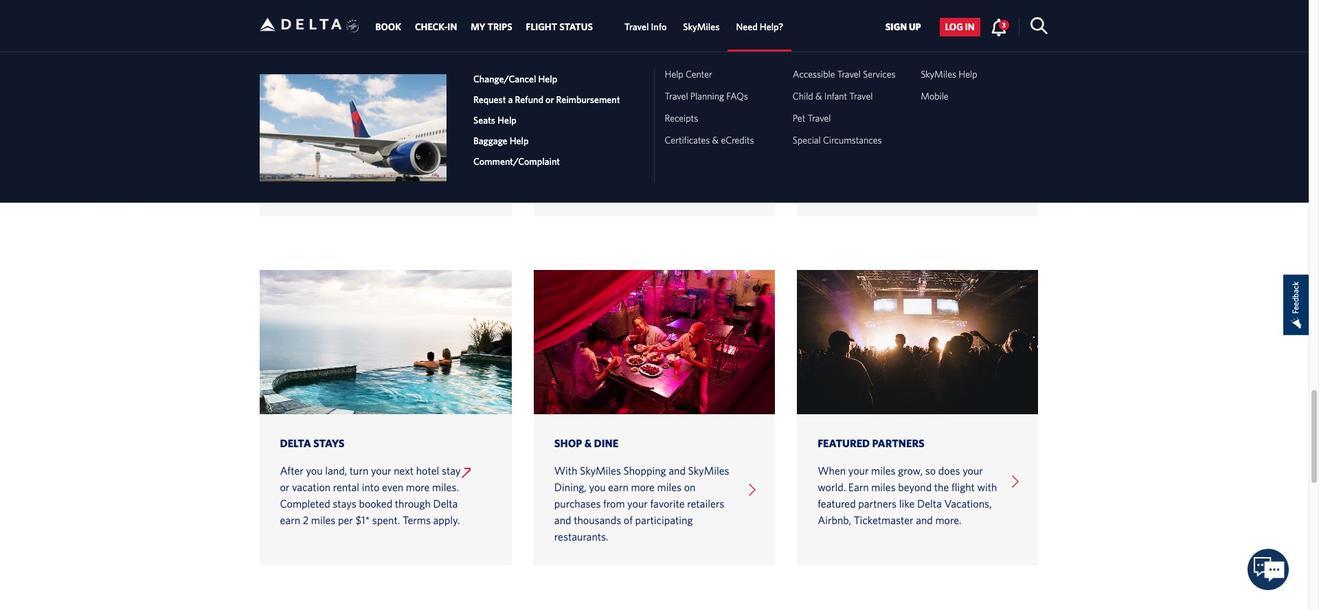 Task type: vqa. For each thing, say whether or not it's contained in the screenshot.
the through to the right
yes



Task type: locate. For each thing, give the bounding box(es) containing it.
0 vertical spatial 1
[[303, 99, 307, 111]]

0 horizontal spatial even
[[382, 481, 404, 494]]

plus
[[420, 115, 439, 128]]

and up rentals
[[916, 99, 933, 111]]

0 horizontal spatial through
[[395, 498, 431, 510]]

0 vertical spatial participating
[[280, 115, 338, 128]]

0 vertical spatial can
[[602, 148, 619, 161]]

even inside take the scenic route and earn 2 miles per $1* spent on car rentals booked through delta with brands like avis, enterprise & more. plus, medallion members can earn even more when choosing hertz.
[[906, 165, 928, 177]]

2 horizontal spatial with
[[978, 481, 998, 494]]

1 vertical spatial this link opens another site in a new window that may not follow the same accessibility policies as delta air lines. image
[[462, 468, 471, 478]]

with inside take the scenic route and earn 2 miles per $1* spent on car rentals booked through delta with brands like avis, enterprise & more. plus, medallion members can earn even more when choosing hertz.
[[883, 132, 903, 144]]

1 horizontal spatial you
[[377, 132, 394, 144]]

mobile link
[[921, 91, 949, 102]]

1 vertical spatial u.s.
[[555, 165, 572, 177]]

per down stays at the left bottom of the page
[[338, 514, 353, 527]]

take the scenic route and earn 2 miles per $1* spent on car rentals booked through delta with brands like avis, enterprise & more. plus, medallion members can earn even more when choosing hertz.
[[818, 99, 991, 194]]

even down "brands"
[[906, 165, 928, 177]]

with
[[555, 465, 578, 477]]

with down plus
[[424, 132, 444, 144]]

spent left at on the top of the page
[[366, 99, 391, 111]]

1 horizontal spatial in
[[965, 22, 975, 33]]

per down take
[[818, 115, 833, 128]]

2 right first
[[721, 148, 727, 161]]

accessible
[[793, 69, 835, 80]]

0 vertical spatial in
[[965, 22, 975, 33]]

my trips
[[471, 22, 512, 33]]

earn left the miles
[[588, 68, 608, 79]]

on up the receipts
[[675, 99, 686, 111]]

0 vertical spatial you
[[377, 132, 394, 144]]

retailers
[[687, 498, 724, 510]]

baggage help link
[[467, 131, 644, 151]]

0 horizontal spatial booked
[[359, 498, 393, 510]]

the up 50%
[[641, 132, 656, 144]]

$1* down the miles
[[630, 99, 644, 111]]

0 horizontal spatial more.
[[877, 148, 903, 161]]

request a refund or reimbursement link
[[467, 90, 644, 110]]

plus, down the receipts
[[679, 132, 700, 144]]

earn inside earn 1 mile per $1* spent at participating starbucks stores, plus double stars on days you travel with delta.
[[280, 99, 301, 111]]

& for infant
[[816, 91, 822, 102]]

more. inside take the scenic route and earn 2 miles per $1* spent on car rentals booked through delta with brands like avis, enterprise & more. plus, medallion members can earn even more when choosing hertz.
[[877, 148, 903, 161]]

on left 'days'
[[339, 132, 351, 144]]

0 vertical spatial through
[[818, 132, 854, 144]]

your down certificates on the right of page
[[678, 148, 698, 161]]

1 horizontal spatial mile
[[639, 115, 658, 128]]

earn up airport
[[555, 99, 575, 111]]

through
[[818, 132, 854, 144], [395, 498, 431, 510]]

participating inside with skymiles shopping and skymiles dining, you earn more miles on purchases from your favorite retailers and thousands of participating restaurants.
[[635, 514, 693, 527]]

of
[[624, 514, 633, 527]]

per down 50%
[[647, 165, 662, 177]]

participating up double
[[280, 115, 338, 128]]

with inside when your miles grow, so does your world. earn miles beyond the flight with featured partners like delta vacations, airbnb, ticketmaster and more.
[[978, 481, 998, 494]]

1 vertical spatial to
[[616, 165, 626, 177]]

earn
[[936, 99, 956, 111], [883, 165, 904, 177], [608, 481, 629, 494], [280, 514, 300, 527]]

1 horizontal spatial 1
[[632, 115, 636, 128]]

1 horizontal spatial can
[[865, 165, 881, 177]]

$1* down all
[[678, 115, 692, 128]]

mile up stars
[[309, 99, 329, 111]]

help for skymiles help
[[959, 69, 978, 80]]

travel up infant
[[838, 69, 861, 80]]

brands
[[906, 132, 937, 144]]

riders
[[574, 148, 600, 161]]

2 horizontal spatial more
[[930, 165, 954, 177]]

1 horizontal spatial starbucks
[[340, 115, 385, 128]]

to right "up"
[[616, 165, 626, 177]]

you up from
[[589, 481, 606, 494]]

in inside the earn 2 miles per $1* spent on all airport rides and 1 mile per $1* going everywhere else in the u.s. plus, new lyft riders can get 50% off your first 2 u.s. rides, up to $10 per ride.
[[631, 132, 639, 144]]

this link opens another site in a new window that may not follow the same accessibility policies as delta air lines. image for earn 1 mile per $1* spent at participating starbucks stores, plus double stars on days you travel with delta.
[[458, 102, 471, 113]]

airport
[[555, 115, 585, 128]]

booked down into
[[359, 498, 393, 510]]

help inside 'link'
[[538, 74, 558, 85]]

2 vertical spatial the
[[935, 481, 949, 494]]

tab list containing book
[[0, 0, 1309, 203]]

miles inside after you land, turn your next hotel stay or vacation rental into even more miles. completed stays booked through delta earn 2 miles per $1* spent. terms apply.
[[311, 514, 336, 527]]

you inside with skymiles shopping and skymiles dining, you earn more miles on purchases from your favorite retailers and thousands of participating restaurants.
[[589, 481, 606, 494]]

per up stars
[[331, 99, 346, 111]]

child
[[793, 91, 814, 102]]

enterprise
[[818, 148, 864, 161]]

can inside take the scenic route and earn 2 miles per $1* spent on car rentals booked through delta with brands like avis, enterprise & more. plus, medallion members can earn even more when choosing hertz.
[[865, 165, 881, 177]]

1 horizontal spatial the
[[841, 99, 856, 111]]

info
[[651, 22, 667, 33]]

and down purchases at bottom
[[555, 514, 571, 527]]

shopping
[[624, 465, 666, 477]]

to
[[576, 68, 586, 79], [616, 165, 626, 177]]

2 horizontal spatial you
[[589, 481, 606, 494]]

even down next at left bottom
[[382, 481, 404, 494]]

earn up from
[[608, 481, 629, 494]]

message us image
[[1248, 549, 1290, 591]]

delta inside after you land, turn your next hotel stay or vacation rental into even more miles. completed stays booked through delta earn 2 miles per $1* spent. terms apply.
[[433, 498, 458, 510]]

and up the else at the left
[[613, 115, 630, 128]]

with
[[424, 132, 444, 144], [883, 132, 903, 144], [978, 481, 998, 494]]

1 vertical spatial mile
[[639, 115, 658, 128]]

$1* left spent.
[[356, 514, 370, 527]]

to right how
[[576, 68, 586, 79]]

0 vertical spatial u.s.
[[659, 132, 677, 144]]

your up of
[[628, 498, 648, 510]]

0 horizontal spatial the
[[641, 132, 656, 144]]

rentals
[[874, 71, 919, 84]]

per inside take the scenic route and earn 2 miles per $1* spent on car rentals booked through delta with brands like avis, enterprise & more. plus, medallion members can earn even more when choosing hertz.
[[818, 115, 833, 128]]

vacation
[[292, 481, 331, 494]]

0 vertical spatial or
[[546, 94, 554, 105]]

1 vertical spatial like
[[899, 498, 915, 510]]

0 vertical spatial like
[[939, 132, 955, 144]]

1 horizontal spatial this link opens another site in a new window that may not follow the same accessibility policies as delta air lines. image
[[993, 102, 999, 113]]

travel down car
[[850, 91, 873, 102]]

stays
[[333, 498, 357, 510]]

0 horizontal spatial plus,
[[679, 132, 700, 144]]

delta down miles.
[[433, 498, 458, 510]]

2 vertical spatial you
[[589, 481, 606, 494]]

take
[[818, 99, 839, 111]]

0 vertical spatial plus,
[[679, 132, 700, 144]]

help down a
[[498, 115, 517, 126]]

your
[[678, 148, 698, 161], [371, 465, 391, 477], [849, 465, 869, 477], [963, 465, 983, 477], [628, 498, 648, 510]]

route
[[890, 99, 914, 111]]

more. down "vacations,"
[[936, 514, 962, 527]]

with right flight
[[978, 481, 998, 494]]

up
[[602, 165, 614, 177]]

1 vertical spatial starbucks
[[340, 115, 385, 128]]

2 horizontal spatial the
[[935, 481, 949, 494]]

or
[[546, 94, 554, 105], [280, 481, 290, 494]]

per down the miles
[[613, 99, 628, 111]]

1 vertical spatial or
[[280, 481, 290, 494]]

you
[[377, 132, 394, 144], [306, 465, 323, 477], [589, 481, 606, 494]]

comment/complaint
[[474, 156, 560, 167]]

0 vertical spatial starbucks
[[280, 71, 339, 84]]

ride.
[[665, 165, 685, 177]]

help up comment/complaint
[[510, 136, 529, 147]]

1 horizontal spatial spent
[[647, 99, 672, 111]]

spent up the receipts
[[647, 99, 672, 111]]

u.s.
[[659, 132, 677, 144], [555, 165, 572, 177]]

1 vertical spatial the
[[641, 132, 656, 144]]

you up vacation
[[306, 465, 323, 477]]

airbnb,
[[818, 514, 852, 527]]

1 this link opens another site in a new window that may not follow the same accessibility policies as delta air lines. image from the left
[[728, 102, 736, 113]]

or down after
[[280, 481, 290, 494]]

mile up 50%
[[639, 115, 658, 128]]

travel
[[396, 132, 421, 144]]

2 this link opens another site in a new window that may not follow the same accessibility policies as delta air lines. image from the left
[[993, 102, 999, 113]]

special circumstances link
[[793, 135, 882, 146]]

earn up double
[[280, 99, 301, 111]]

0 horizontal spatial you
[[306, 465, 323, 477]]

your up into
[[371, 465, 391, 477]]

this link opens another site in a new window that may not follow the same accessibility policies as delta air lines. image
[[458, 102, 471, 113], [462, 468, 471, 478]]

spent inside take the scenic route and earn 2 miles per $1* spent on car rentals booked through delta with brands like avis, enterprise & more. plus, medallion members can earn even more when choosing hertz.
[[852, 115, 878, 128]]

0 horizontal spatial this link opens another site in a new window that may not follow the same accessibility policies as delta air lines. image
[[728, 102, 736, 113]]

more down hotel
[[406, 481, 430, 494]]

1 vertical spatial in
[[631, 132, 639, 144]]

1 up "get" at top left
[[632, 115, 636, 128]]

miles up favorite
[[657, 481, 682, 494]]

spent inside earn 1 mile per $1* spent at participating starbucks stores, plus double stars on days you travel with delta.
[[366, 99, 391, 111]]

with for travel
[[424, 132, 444, 144]]

skymiles
[[683, 22, 720, 33], [921, 69, 957, 80], [580, 465, 621, 477], [688, 465, 730, 477]]

0 horizontal spatial mile
[[309, 99, 329, 111]]

1 horizontal spatial like
[[939, 132, 955, 144]]

2
[[577, 99, 583, 111], [959, 99, 965, 111], [721, 148, 727, 161], [303, 514, 309, 527]]

1 vertical spatial even
[[382, 481, 404, 494]]

1 horizontal spatial through
[[818, 132, 854, 144]]

when
[[956, 165, 981, 177]]

0 horizontal spatial or
[[280, 481, 290, 494]]

this link opens another site in a new window that may not follow the same accessibility policies as delta air lines. image right stay
[[462, 468, 471, 478]]

& for ecredits
[[712, 135, 719, 146]]

more down medallion
[[930, 165, 954, 177]]

1 vertical spatial participating
[[635, 514, 693, 527]]

1 vertical spatial 1
[[632, 115, 636, 128]]

first
[[701, 148, 719, 161]]

like inside when your miles grow, so does your world. earn miles beyond the flight with featured partners like delta vacations, airbnb, ticketmaster and more.
[[899, 498, 915, 510]]

0 horizontal spatial with
[[424, 132, 444, 144]]

flight status
[[526, 22, 593, 33]]

participating down favorite
[[635, 514, 693, 527]]

plus, inside the earn 2 miles per $1* spent on all airport rides and 1 mile per $1* going everywhere else in the u.s. plus, new lyft riders can get 50% off your first 2 u.s. rides, up to $10 per ride.
[[679, 132, 700, 144]]

or right refund
[[546, 94, 554, 105]]

1 horizontal spatial plus,
[[906, 148, 927, 161]]

pet
[[793, 113, 806, 124]]

0 horizontal spatial 1
[[303, 99, 307, 111]]

1 horizontal spatial to
[[616, 165, 626, 177]]

skymiles down dine
[[580, 465, 621, 477]]

0 horizontal spatial like
[[899, 498, 915, 510]]

travel info link
[[625, 15, 667, 39]]

0 horizontal spatial spent
[[366, 99, 391, 111]]

1 horizontal spatial u.s.
[[659, 132, 677, 144]]

stays
[[313, 437, 345, 450]]

on
[[675, 99, 686, 111], [880, 115, 892, 128], [339, 132, 351, 144], [684, 481, 696, 494]]

& left dine
[[585, 437, 592, 450]]

travel planning faqs
[[665, 91, 748, 102]]

1 horizontal spatial with
[[883, 132, 903, 144]]

your inside after you land, turn your next hotel stay or vacation rental into even more miles. completed stays booked through delta earn 2 miles per $1* spent. terms apply.
[[371, 465, 391, 477]]

& inside take the scenic route and earn 2 miles per $1* spent on car rentals booked through delta with brands like avis, enterprise & more. plus, medallion members can earn even more when choosing hertz.
[[867, 148, 874, 161]]

after
[[280, 465, 304, 477]]

rental
[[333, 481, 359, 494]]

help up request a refund or reimbursement
[[538, 74, 558, 85]]

you inside after you land, turn your next hotel stay or vacation rental into even more miles. completed stays booked through delta earn 2 miles per $1* spent. terms apply.
[[306, 465, 323, 477]]

& right the child
[[816, 91, 822, 102]]

1 horizontal spatial more.
[[936, 514, 962, 527]]

2 inside take the scenic route and earn 2 miles per $1* spent on car rentals booked through delta with brands like avis, enterprise & more. plus, medallion members can earn even more when choosing hertz.
[[959, 99, 965, 111]]

u.s. up off
[[659, 132, 677, 144]]

booked up avis,
[[945, 115, 978, 128]]

starbucks up 'days'
[[340, 115, 385, 128]]

special
[[793, 135, 821, 146]]

2 up airport
[[577, 99, 583, 111]]

change/cancel help link
[[467, 69, 644, 90]]

0 horizontal spatial participating
[[280, 115, 338, 128]]

and down beyond
[[916, 514, 933, 527]]

1 vertical spatial more.
[[936, 514, 962, 527]]

the inside take the scenic route and earn 2 miles per $1* spent on car rentals booked through delta with brands like avis, enterprise & more. plus, medallion members can earn even more when choosing hertz.
[[841, 99, 856, 111]]

comment/complaint link
[[467, 151, 644, 172]]

u.s. down the lyft
[[555, 165, 572, 177]]

$1* up 'days'
[[349, 99, 363, 111]]

on up the retailers
[[684, 481, 696, 494]]

spent down scenic
[[852, 115, 878, 128]]

travel
[[625, 22, 649, 33], [838, 69, 861, 80], [665, 91, 688, 102], [850, 91, 873, 102], [808, 113, 831, 124]]

this link opens another site in a new window that may not follow the same accessibility policies as delta air lines. image
[[728, 102, 736, 113], [993, 102, 999, 113]]

0 vertical spatial even
[[906, 165, 928, 177]]

all
[[689, 99, 699, 111]]

tab list
[[0, 0, 1309, 203]]

0 vertical spatial booked
[[945, 115, 978, 128]]

the down does
[[935, 481, 949, 494]]

skyteam image
[[346, 5, 360, 48]]

more
[[930, 165, 954, 177], [406, 481, 430, 494], [631, 481, 655, 494]]

next
[[394, 465, 414, 477]]

more inside with skymiles shopping and skymiles dining, you earn more miles on purchases from your favorite retailers and thousands of participating restaurants.
[[631, 481, 655, 494]]

and
[[916, 99, 933, 111], [613, 115, 630, 128], [669, 465, 686, 477], [555, 514, 571, 527], [916, 514, 933, 527]]

1 vertical spatial you
[[306, 465, 323, 477]]

help for baggage help
[[510, 136, 529, 147]]

1 horizontal spatial participating
[[635, 514, 693, 527]]

1 horizontal spatial or
[[546, 94, 554, 105]]

more down shopping at bottom
[[631, 481, 655, 494]]

miles left grow,
[[872, 465, 896, 477]]

0 horizontal spatial can
[[602, 148, 619, 161]]

delta air lines image
[[259, 3, 342, 46]]

spent for at
[[366, 99, 391, 111]]

& down circumstances
[[867, 148, 874, 161]]

0 horizontal spatial more
[[406, 481, 430, 494]]

plus, down "brands"
[[906, 148, 927, 161]]

1 vertical spatial through
[[395, 498, 431, 510]]

per up certificates on the right of page
[[661, 115, 676, 128]]

help with changing or cancelling a flight image
[[259, 74, 447, 181]]

travel down take
[[808, 113, 831, 124]]

baggage
[[474, 136, 508, 147]]

through up enterprise at top right
[[818, 132, 854, 144]]

2 right mobile link
[[959, 99, 965, 111]]

special circumstances
[[793, 135, 882, 146]]

with down car
[[883, 132, 903, 144]]

your inside with skymiles shopping and skymiles dining, you earn more miles on purchases from your favorite retailers and thousands of participating restaurants.
[[628, 498, 648, 510]]

0 vertical spatial this link opens another site in a new window that may not follow the same accessibility policies as delta air lines. image
[[458, 102, 471, 113]]

your up flight
[[963, 465, 983, 477]]

with inside earn 1 mile per $1* spent at participating starbucks stores, plus double stars on days you travel with delta.
[[424, 132, 444, 144]]

more. down car
[[877, 148, 903, 161]]

in
[[448, 22, 457, 33]]

receipts link
[[665, 113, 698, 124]]

1 horizontal spatial booked
[[945, 115, 978, 128]]

can up hertz.
[[865, 165, 881, 177]]

miles up avis,
[[967, 99, 991, 111]]

in right log
[[965, 22, 975, 33]]

this link opens another site in a new window that may not follow the same accessibility policies as delta air lines. image left "request"
[[458, 102, 471, 113]]

0 horizontal spatial to
[[576, 68, 586, 79]]

1 horizontal spatial even
[[906, 165, 928, 177]]

50%
[[638, 148, 660, 161]]

even
[[906, 165, 928, 177], [382, 481, 404, 494]]

2 horizontal spatial spent
[[852, 115, 878, 128]]

lyft
[[555, 71, 578, 84]]

sign up
[[886, 22, 921, 33]]

your right the when
[[849, 465, 869, 477]]

starbucks inside earn 1 mile per $1* spent at participating starbucks stores, plus double stars on days you travel with delta.
[[340, 115, 385, 128]]

0 vertical spatial more.
[[877, 148, 903, 161]]

going
[[695, 115, 720, 128]]

can up "up"
[[602, 148, 619, 161]]

1 up double
[[303, 99, 307, 111]]

1 horizontal spatial more
[[631, 481, 655, 494]]

after you land, turn your next hotel stay or vacation rental into even more miles. completed stays booked through delta earn 2 miles per $1* spent. terms apply.
[[280, 465, 461, 527]]

delta inside when your miles grow, so does your world. earn miles beyond the flight with featured partners like delta vacations, airbnb, ticketmaster and more.
[[917, 498, 942, 510]]

in right the else at the left
[[631, 132, 639, 144]]

miles down completed
[[311, 514, 336, 527]]

the right take
[[841, 99, 856, 111]]

to inside the earn 2 miles per $1* spent on all airport rides and 1 mile per $1* going everywhere else in the u.s. plus, new lyft riders can get 50% off your first 2 u.s. rides, up to $10 per ride.
[[616, 165, 626, 177]]

else
[[610, 132, 628, 144]]

delta car rentals
[[818, 71, 919, 84]]

need
[[736, 22, 758, 33]]

get
[[621, 148, 636, 161]]

rides
[[588, 115, 610, 128]]

1 vertical spatial can
[[865, 165, 881, 177]]

0 horizontal spatial in
[[631, 132, 639, 144]]

per inside earn 1 mile per $1* spent at participating starbucks stores, plus double stars on days you travel with delta.
[[331, 99, 346, 111]]

like inside take the scenic route and earn 2 miles per $1* spent on car rentals booked through delta with brands like avis, enterprise & more. plus, medallion members can earn even more when choosing hertz.
[[939, 132, 955, 144]]

on left car
[[880, 115, 892, 128]]

more inside take the scenic route and earn 2 miles per $1* spent on car rentals booked through delta with brands like avis, enterprise & more. plus, medallion members can earn even more when choosing hertz.
[[930, 165, 954, 177]]

1 vertical spatial plus,
[[906, 148, 927, 161]]

spent inside the earn 2 miles per $1* spent on all airport rides and 1 mile per $1* going everywhere else in the u.s. plus, new lyft riders can get 50% off your first 2 u.s. rides, up to $10 per ride.
[[647, 99, 672, 111]]

0 vertical spatial mile
[[309, 99, 329, 111]]

$1*
[[349, 99, 363, 111], [630, 99, 644, 111], [678, 115, 692, 128], [835, 115, 850, 128], [356, 514, 370, 527]]

you right 'days'
[[377, 132, 394, 144]]

1 vertical spatial booked
[[359, 498, 393, 510]]

my
[[471, 22, 486, 33]]

starbucks down delta air lines image
[[280, 71, 339, 84]]

like down beyond
[[899, 498, 915, 510]]

0 vertical spatial the
[[841, 99, 856, 111]]

log
[[945, 22, 963, 33]]

1
[[303, 99, 307, 111], [632, 115, 636, 128]]

per inside after you land, turn your next hotel stay or vacation rental into even more miles. completed stays booked through delta earn 2 miles per $1* spent. terms apply.
[[338, 514, 353, 527]]



Task type: describe. For each thing, give the bounding box(es) containing it.
seats help
[[474, 115, 517, 126]]

rentals
[[911, 115, 942, 128]]

travel left info
[[625, 22, 649, 33]]

miles inside take the scenic route and earn 2 miles per $1* spent on car rentals booked through delta with brands like avis, enterprise & more. plus, medallion members can earn even more when choosing hertz.
[[967, 99, 991, 111]]

& for dine
[[585, 437, 592, 450]]

miles
[[611, 68, 635, 79]]

delta up after
[[280, 437, 311, 450]]

trips
[[488, 22, 512, 33]]

accessible travel services
[[793, 69, 896, 80]]

does
[[939, 465, 961, 477]]

mobile
[[921, 91, 949, 102]]

the inside the earn 2 miles per $1* spent on all airport rides and 1 mile per $1* going everywhere else in the u.s. plus, new lyft riders can get 50% off your first 2 u.s. rides, up to $10 per ride.
[[641, 132, 656, 144]]

days
[[353, 132, 374, 144]]

more. inside when your miles grow, so does your world. earn miles beyond the flight with featured partners like delta vacations, airbnb, ticketmaster and more.
[[936, 514, 962, 527]]

mile inside earn 1 mile per $1* spent at participating starbucks stores, plus double stars on days you travel with delta.
[[309, 99, 329, 111]]

stars
[[314, 132, 337, 144]]

miles inside with skymiles shopping and skymiles dining, you earn more miles on purchases from your favorite retailers and thousands of participating restaurants.
[[657, 481, 682, 494]]

in inside button
[[965, 22, 975, 33]]

miles up "partners"
[[872, 481, 896, 494]]

featured partners
[[818, 437, 925, 450]]

earn up rentals
[[936, 99, 956, 111]]

need help? link
[[736, 15, 784, 39]]

0 horizontal spatial u.s.
[[555, 165, 572, 177]]

1 inside the earn 2 miles per $1* spent on all airport rides and 1 mile per $1* going everywhere else in the u.s. plus, new lyft riders can get 50% off your first 2 u.s. rides, up to $10 per ride.
[[632, 115, 636, 128]]

planning
[[691, 91, 724, 102]]

check-in link
[[415, 15, 457, 39]]

purchases
[[555, 498, 601, 510]]

spent.
[[372, 514, 400, 527]]

or inside after you land, turn your next hotel stay or vacation rental into even more miles. completed stays booked through delta earn 2 miles per $1* spent. terms apply.
[[280, 481, 290, 494]]

help for seats help
[[498, 115, 517, 126]]

booked inside after you land, turn your next hotel stay or vacation rental into even more miles. completed stays booked through delta earn 2 miles per $1* spent. terms apply.
[[359, 498, 393, 510]]

even inside after you land, turn your next hotel stay or vacation rental into even more miles. completed stays booked through delta earn 2 miles per $1* spent. terms apply.
[[382, 481, 404, 494]]

help left center
[[665, 69, 684, 80]]

thousands
[[574, 514, 621, 527]]

your inside the earn 2 miles per $1* spent on all airport rides and 1 mile per $1* going everywhere else in the u.s. plus, new lyft riders can get 50% off your first 2 u.s. rides, up to $10 per ride.
[[678, 148, 698, 161]]

1 inside earn 1 mile per $1* spent at participating starbucks stores, plus double stars on days you travel with delta.
[[303, 99, 307, 111]]

and inside take the scenic route and earn 2 miles per $1* spent on car rentals booked through delta with brands like avis, enterprise & more. plus, medallion members can earn even more when choosing hertz.
[[916, 99, 933, 111]]

$10
[[628, 165, 645, 177]]

on inside take the scenic route and earn 2 miles per $1* spent on car rentals booked through delta with brands like avis, enterprise & more. plus, medallion members can earn even more when choosing hertz.
[[880, 115, 892, 128]]

land,
[[325, 465, 347, 477]]

participating inside earn 1 mile per $1* spent at participating starbucks stores, plus double stars on days you travel with delta.
[[280, 115, 338, 128]]

featured
[[818, 498, 856, 510]]

the inside when your miles grow, so does your world. earn miles beyond the flight with featured partners like delta vacations, airbnb, ticketmaster and more.
[[935, 481, 949, 494]]

change/cancel
[[474, 74, 536, 85]]

completed
[[280, 498, 330, 510]]

pet travel
[[793, 113, 831, 124]]

miles inside the earn 2 miles per $1* spent on all airport rides and 1 mile per $1* going everywhere else in the u.s. plus, new lyft riders can get 50% off your first 2 u.s. rides, up to $10 per ride.
[[586, 99, 610, 111]]

turn
[[350, 465, 369, 477]]

plus, inside take the scenic route and earn 2 miles per $1* spent on car rentals booked through delta with brands like avis, enterprise & more. plus, medallion members can earn even more when choosing hertz.
[[906, 148, 927, 161]]

beyond
[[898, 481, 932, 494]]

earn up hertz.
[[883, 165, 904, 177]]

restaurants.
[[555, 531, 609, 543]]

off
[[663, 148, 675, 161]]

apply.
[[433, 514, 460, 527]]

2 inside after you land, turn your next hotel stay or vacation rental into even more miles. completed stays booked through delta earn 2 miles per $1* spent. terms apply.
[[303, 514, 309, 527]]

0 horizontal spatial starbucks
[[280, 71, 339, 84]]

can inside the earn 2 miles per $1* spent on all airport rides and 1 mile per $1* going everywhere else in the u.s. plus, new lyft riders can get 50% off your first 2 u.s. rides, up to $10 per ride.
[[602, 148, 619, 161]]

partners
[[873, 437, 925, 450]]

and inside when your miles grow, so does your world. earn miles beyond the flight with featured partners like delta vacations, airbnb, ticketmaster and more.
[[916, 514, 933, 527]]

car
[[851, 71, 872, 84]]

earn inside with skymiles shopping and skymiles dining, you earn more miles on purchases from your favorite retailers and thousands of participating restaurants.
[[608, 481, 629, 494]]

this link opens another site in a new window that may not follow the same accessibility policies as delta air lines. image for after you land, turn your next hotel stay or vacation rental into even more miles. completed stays booked through delta earn 2 miles per $1* spent. terms apply.
[[462, 468, 471, 478]]

mile inside the earn 2 miles per $1* spent on all airport rides and 1 mile per $1* going everywhere else in the u.s. plus, new lyft riders can get 50% off your first 2 u.s. rides, up to $10 per ride.
[[639, 115, 658, 128]]

dining,
[[555, 481, 587, 494]]

help center
[[665, 69, 713, 80]]

delta.
[[280, 148, 307, 161]]

and inside the earn 2 miles per $1* spent on all airport rides and 1 mile per $1* going everywhere else in the u.s. plus, new lyft riders can get 50% off your first 2 u.s. rides, up to $10 per ride.
[[613, 115, 630, 128]]

you inside earn 1 mile per $1* spent at participating starbucks stores, plus double stars on days you travel with delta.
[[377, 132, 394, 144]]

earn 2 miles per $1* spent on all airport rides and 1 mile per $1* going everywhere else in the u.s. plus, new lyft riders can get 50% off your first 2 u.s. rides, up to $10 per ride.
[[555, 99, 727, 177]]

booked inside take the scenic route and earn 2 miles per $1* spent on car rentals booked through delta with brands like avis, enterprise & more. plus, medallion members can earn even more when choosing hertz.
[[945, 115, 978, 128]]

members
[[818, 165, 862, 177]]

on inside the earn 2 miles per $1* spent on all airport rides and 1 mile per $1* going everywhere else in the u.s. plus, new lyft riders can get 50% off your first 2 u.s. rides, up to $10 per ride.
[[675, 99, 686, 111]]

skymiles right info
[[683, 22, 720, 33]]

double
[[280, 132, 311, 144]]

when your miles grow, so does your world. earn miles beyond the flight with featured partners like delta vacations, airbnb, ticketmaster and more.
[[818, 465, 998, 527]]

earn inside the earn 2 miles per $1* spent on all airport rides and 1 mile per $1* going everywhere else in the u.s. plus, new lyft riders can get 50% off your first 2 u.s. rides, up to $10 per ride.
[[555, 99, 575, 111]]

delta inside take the scenic route and earn 2 miles per $1* spent on car rentals booked through delta with brands like avis, enterprise & more. plus, medallion members can earn even more when choosing hertz.
[[856, 132, 881, 144]]

shop
[[555, 437, 582, 450]]

more inside after you land, turn your next hotel stay or vacation rental into even more miles. completed stays booked through delta earn 2 miles per $1* spent. terms apply.
[[406, 481, 430, 494]]

through inside take the scenic route and earn 2 miles per $1* spent on car rentals booked through delta with brands like avis, enterprise & more. plus, medallion members can earn even more when choosing hertz.
[[818, 132, 854, 144]]

earn inside when your miles grow, so does your world. earn miles beyond the flight with featured partners like delta vacations, airbnb, ticketmaster and more.
[[849, 481, 869, 494]]

skymiles up mobile link
[[921, 69, 957, 80]]

car
[[894, 115, 908, 128]]

with for delta
[[883, 132, 903, 144]]

child & infant travel
[[793, 91, 873, 102]]

faqs
[[727, 91, 748, 102]]

log in
[[945, 22, 975, 33]]

travel info
[[625, 22, 667, 33]]

delta stays
[[280, 437, 345, 450]]

up
[[909, 22, 921, 33]]

pet travel link
[[793, 113, 831, 124]]

help for change/cancel help
[[538, 74, 558, 85]]

certificates & ecredits
[[665, 135, 754, 146]]

log in button
[[940, 18, 981, 36]]

$1* inside after you land, turn your next hotel stay or vacation rental into even more miles. completed stays booked through delta earn 2 miles per $1* spent. terms apply.
[[356, 514, 370, 527]]

into
[[362, 481, 380, 494]]

certificates & ecredits link
[[665, 135, 754, 146]]

this link opens another site in a new window that may not follow the same accessibility policies as delta air lines. image for take the scenic route and earn 2 miles per $1* spent on car rentals booked through delta with brands like avis, enterprise & more. plus, medallion members can earn even more when choosing hertz.
[[993, 102, 999, 113]]

scenic
[[859, 99, 887, 111]]

earn 1 mile per $1* spent at participating starbucks stores, plus double stars on days you travel with delta.
[[280, 99, 444, 161]]

grow,
[[898, 465, 923, 477]]

at
[[394, 99, 403, 111]]

3 link
[[991, 18, 1009, 36]]

child & infant travel link
[[793, 91, 873, 102]]

travel left all
[[665, 91, 688, 102]]

travel planning faqs link
[[665, 91, 748, 102]]

refund
[[515, 94, 544, 105]]

on inside with skymiles shopping and skymiles dining, you earn more miles on purchases from your favorite retailers and thousands of participating restaurants.
[[684, 481, 696, 494]]

$1* inside earn 1 mile per $1* spent at participating starbucks stores, plus double stars on days you travel with delta.
[[349, 99, 363, 111]]

change/cancel help
[[474, 74, 558, 85]]

skymiles up the retailers
[[688, 465, 730, 477]]

earn inside after you land, turn your next hotel stay or vacation rental into even more miles. completed stays booked through delta earn 2 miles per $1* spent. terms apply.
[[280, 514, 300, 527]]

on inside earn 1 mile per $1* spent at participating starbucks stores, plus double stars on days you travel with delta.
[[339, 132, 351, 144]]

stay
[[442, 465, 461, 477]]

and right shopping at bottom
[[669, 465, 686, 477]]

lyft
[[555, 148, 571, 161]]

services
[[863, 69, 896, 80]]

delta up child & infant travel
[[818, 71, 849, 84]]

$1* inside take the scenic route and earn 2 miles per $1* spent on car rentals booked through delta with brands like avis, enterprise & more. plus, medallion members can earn even more when choosing hertz.
[[835, 115, 850, 128]]

rides,
[[575, 165, 600, 177]]

ecredits
[[721, 135, 754, 146]]

partners
[[859, 498, 897, 510]]

book link
[[376, 15, 401, 39]]

need help?
[[736, 22, 784, 33]]

circumstances
[[823, 135, 882, 146]]

shop & dine
[[555, 437, 619, 450]]

through inside after you land, turn your next hotel stay or vacation rental into even more miles. completed stays booked through delta earn 2 miles per $1* spent. terms apply.
[[395, 498, 431, 510]]

spent for on
[[647, 99, 672, 111]]

help?
[[760, 22, 784, 33]]

request a refund or reimbursement
[[474, 94, 620, 105]]

this link opens another site in a new window that may not follow the same accessibility policies as delta air lines. image for earn 2 miles per $1* spent on all airport rides and 1 mile per $1* going everywhere else in the u.s. plus, new lyft riders can get 50% off your first 2 u.s. rides, up to $10 per ride.
[[728, 102, 736, 113]]

medallion
[[929, 148, 975, 161]]

receipts
[[665, 113, 698, 124]]

0 vertical spatial to
[[576, 68, 586, 79]]



